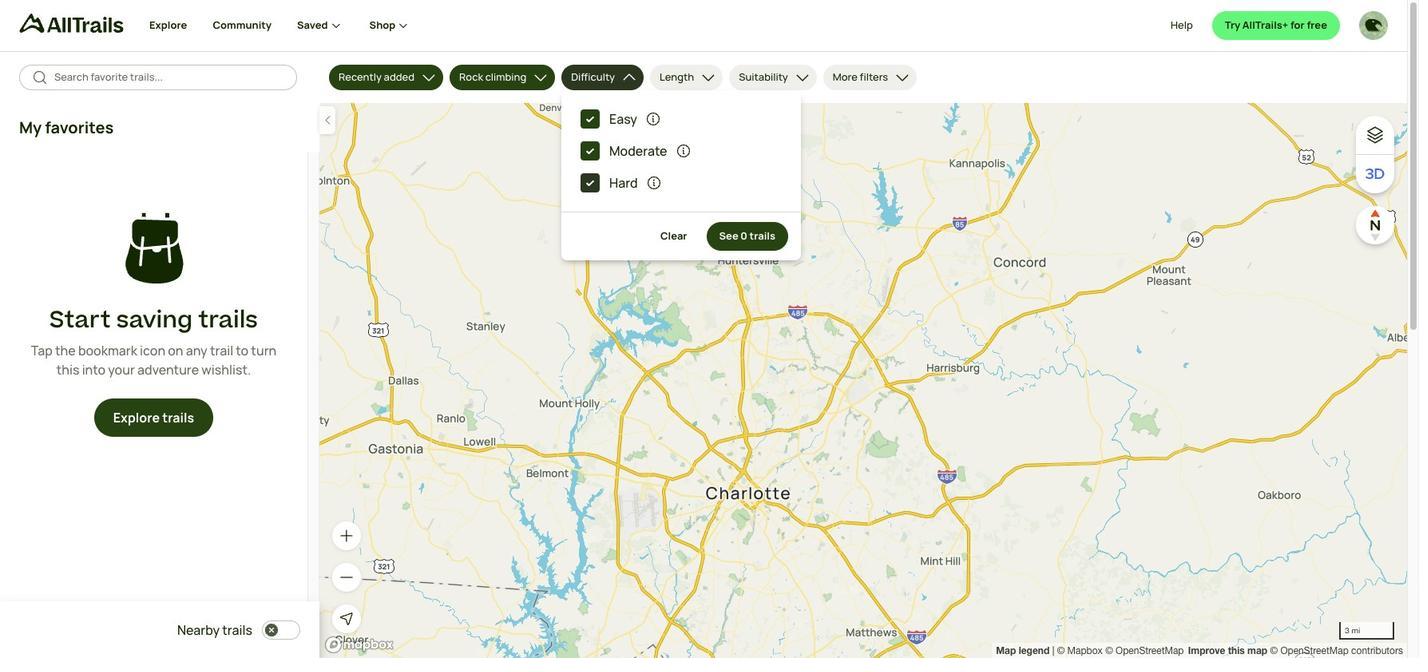 Task type: locate. For each thing, give the bounding box(es) containing it.
added
[[384, 70, 415, 84]]

1 horizontal spatial ©
[[1106, 645, 1113, 657]]

0 horizontal spatial ©
[[1057, 645, 1065, 657]]

group
[[581, 105, 782, 197]]

trails inside button
[[162, 409, 194, 427]]

|
[[1053, 645, 1055, 657]]

nearby
[[177, 622, 220, 639]]

map legend link
[[996, 645, 1053, 657]]

zoom map out image
[[339, 570, 355, 586]]

alltrails link
[[19, 14, 149, 40]]

map legend | © mapbox © openstreetmap improve this map © openstreetmap contributors
[[996, 645, 1404, 657]]

explore link
[[149, 0, 187, 51]]

more info image for hard
[[646, 175, 662, 191]]

1 horizontal spatial openstreetmap
[[1281, 645, 1349, 657]]

this left the map
[[1228, 645, 1245, 657]]

map
[[996, 645, 1016, 657]]

this inside start saving trails tap the bookmark icon on any trail to turn this into your adventure wishlist.
[[56, 361, 79, 379]]

turn
[[251, 342, 277, 360]]

1 © from the left
[[1057, 645, 1065, 657]]

clear button
[[648, 222, 700, 251]]

map options image
[[1366, 125, 1385, 145]]

trails down adventure
[[162, 409, 194, 427]]

rock climbing button
[[450, 65, 555, 90]]

0 vertical spatial explore
[[149, 18, 187, 32]]

© right | at bottom right
[[1057, 645, 1065, 657]]

0 horizontal spatial openstreetmap
[[1116, 645, 1184, 657]]

map
[[1248, 645, 1268, 657]]

© right the map
[[1271, 645, 1278, 657]]

group containing easy
[[581, 105, 782, 197]]

list containing map legend
[[996, 643, 1404, 658]]

bookmark
[[78, 342, 137, 360]]

openstreetmap left the improve
[[1116, 645, 1184, 657]]

0 vertical spatial this
[[56, 361, 79, 379]]

mi
[[1352, 626, 1361, 635]]

openstreetmap down 3
[[1281, 645, 1349, 657]]

see
[[719, 229, 739, 243]]

this down the
[[56, 361, 79, 379]]

community
[[213, 18, 272, 32]]

explore inside button
[[113, 409, 160, 427]]

trails right the '0'
[[750, 229, 776, 243]]

my favorites
[[19, 117, 114, 138]]

adventure
[[137, 361, 199, 379]]

try alltrails+ for free
[[1225, 18, 1328, 32]]

shop button
[[370, 0, 412, 51]]

this
[[56, 361, 79, 379], [1228, 645, 1245, 657]]

current location image
[[339, 611, 355, 627]]

enable 3d map image
[[1366, 165, 1385, 184]]

more info image for moderate
[[675, 143, 691, 159]]

saving
[[116, 304, 193, 337]]

for
[[1291, 18, 1305, 32]]

explore for explore trails
[[113, 409, 160, 427]]

shop
[[370, 18, 396, 32]]

1 vertical spatial this
[[1228, 645, 1245, 657]]

see 0 trails
[[719, 229, 776, 243]]

3 mi
[[1345, 626, 1361, 635]]

close this dialog image
[[1364, 591, 1380, 607]]

the
[[55, 342, 76, 360]]

legend
[[1019, 645, 1050, 657]]

trails
[[750, 229, 776, 243], [198, 304, 258, 337], [162, 409, 194, 427], [222, 622, 252, 639]]

1 horizontal spatial this
[[1228, 645, 1245, 657]]

explore down your
[[113, 409, 160, 427]]

into
[[82, 361, 106, 379]]

2 horizontal spatial ©
[[1271, 645, 1278, 657]]

3
[[1345, 626, 1350, 635]]

1 vertical spatial more info image
[[675, 143, 691, 159]]

© right mapbox
[[1106, 645, 1113, 657]]

improve
[[1189, 645, 1226, 657]]

reset north and pitch image
[[1360, 209, 1392, 241]]

0 horizontal spatial this
[[56, 361, 79, 379]]

help
[[1171, 18, 1193, 32]]

alltrails image
[[19, 14, 124, 33]]

2 vertical spatial more info image
[[646, 175, 662, 191]]

saved
[[297, 18, 328, 32]]

dialog
[[0, 0, 1420, 658]]

try
[[1225, 18, 1241, 32]]

2 openstreetmap from the left
[[1281, 645, 1349, 657]]

filters
[[860, 70, 889, 84]]

free
[[1307, 18, 1328, 32]]

suitability button
[[730, 65, 817, 90]]

explore up search favorite trails... field at the left
[[149, 18, 187, 32]]

easy
[[610, 110, 637, 128]]

more info image
[[645, 111, 661, 127], [675, 143, 691, 159], [646, 175, 662, 191]]

explore trails
[[113, 409, 194, 427]]

recently added
[[339, 70, 415, 84]]

©
[[1057, 645, 1065, 657], [1106, 645, 1113, 657], [1271, 645, 1278, 657]]

© openstreetmap contributors link
[[1271, 645, 1404, 657]]

moderate
[[610, 142, 667, 160]]

tara image
[[1360, 11, 1388, 40]]

difficulty button
[[562, 65, 644, 90]]

help link
[[1171, 11, 1193, 40]]

1 vertical spatial explore
[[113, 409, 160, 427]]

saved link
[[297, 0, 344, 51]]

suitability
[[739, 70, 788, 84]]

0
[[741, 229, 748, 243]]

0 vertical spatial more info image
[[645, 111, 661, 127]]

more filters button
[[823, 65, 917, 90]]

more info image right easy
[[645, 111, 661, 127]]

list
[[996, 643, 1404, 658]]

more info image right hard
[[646, 175, 662, 191]]

trails inside start saving trails tap the bookmark icon on any trail to turn this into your adventure wishlist.
[[198, 304, 258, 337]]

trails up trail
[[198, 304, 258, 337]]

try alltrails+ for free link
[[1212, 11, 1340, 40]]

more info image right moderate
[[675, 143, 691, 159]]

openstreetmap
[[1116, 645, 1184, 657], [1281, 645, 1349, 657]]

explore
[[149, 18, 187, 32], [113, 409, 160, 427]]



Task type: vqa. For each thing, say whether or not it's contained in the screenshot.
email field
no



Task type: describe. For each thing, give the bounding box(es) containing it.
rock climbing
[[459, 70, 527, 84]]

my
[[19, 117, 42, 138]]

3 © from the left
[[1271, 645, 1278, 657]]

hard
[[610, 174, 638, 192]]

start
[[49, 304, 111, 337]]

explore trails button
[[94, 399, 213, 437]]

length
[[660, 70, 694, 84]]

trail
[[210, 342, 233, 360]]

nearby trails
[[177, 622, 252, 639]]

any
[[186, 342, 207, 360]]

1 openstreetmap from the left
[[1116, 645, 1184, 657]]

improve this map link
[[1189, 645, 1268, 657]]

zoom map in image
[[339, 528, 355, 544]]

contributors
[[1352, 645, 1404, 657]]

trails inside button
[[750, 229, 776, 243]]

community link
[[213, 0, 272, 51]]

more filters
[[833, 70, 889, 84]]

trails right nearby
[[222, 622, 252, 639]]

favorites
[[45, 117, 114, 138]]

clear
[[661, 229, 687, 243]]

more
[[833, 70, 858, 84]]

more info image for easy
[[645, 111, 661, 127]]

recently
[[339, 70, 382, 84]]

see 0 trails button
[[707, 222, 788, 251]]

recently added button
[[329, 65, 443, 90]]

wishlist.
[[202, 361, 251, 379]]

saved button
[[297, 0, 370, 51]]

explore for explore
[[149, 18, 187, 32]]

© mapbox link
[[1057, 645, 1103, 657]]

your
[[108, 361, 135, 379]]

on
[[168, 342, 183, 360]]

start saving trails tap the bookmark icon on any trail to turn this into your adventure wishlist.
[[31, 304, 277, 379]]

rock
[[459, 70, 483, 84]]

to
[[236, 342, 249, 360]]

difficulty
[[571, 70, 615, 84]]

alltrails+
[[1243, 18, 1289, 32]]

map region
[[320, 103, 1408, 658]]

mapbox
[[1068, 645, 1103, 657]]

length button
[[650, 65, 723, 90]]

tap
[[31, 342, 53, 360]]

Search favorite trails... field
[[54, 70, 284, 85]]

climbing
[[485, 70, 527, 84]]

shop link
[[370, 0, 412, 51]]

2 © from the left
[[1106, 645, 1113, 657]]

© openstreetmap link
[[1106, 645, 1184, 657]]

icon
[[140, 342, 165, 360]]



